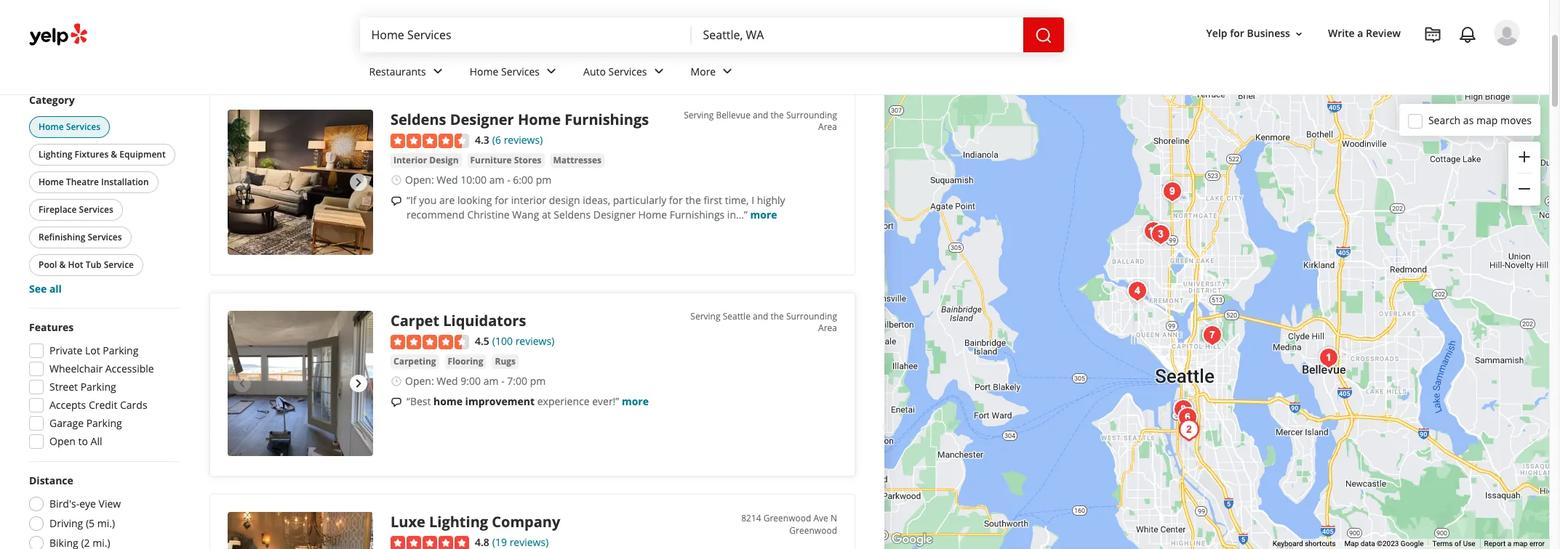 Task type: describe. For each thing, give the bounding box(es) containing it.
pool & hot tub service
[[39, 259, 134, 271]]

at inside group
[[79, 36, 89, 49]]

a for write
[[1358, 27, 1363, 40]]

furnishings inside "if you are looking for interior design ideas, particularly for the first time, i highly recommend christine wang at seldens designer home furnishings in…"
[[670, 208, 725, 222]]

bird's-eye view
[[49, 498, 121, 511]]

service
[[104, 259, 134, 271]]

are
[[439, 194, 455, 207]]

24 chevron down v2 image for home services
[[543, 63, 560, 80]]

home services link
[[458, 52, 572, 95]]

restaurants link
[[358, 52, 458, 95]]

- for designer
[[507, 173, 510, 187]]

ever!"
[[592, 395, 619, 409]]

wheelchair accessible
[[49, 362, 154, 376]]

seldens inside "if you are looking for interior design ideas, particularly for the first time, i highly recommend christine wang at seldens designer home furnishings in…"
[[554, 208, 591, 222]]

9:00
[[461, 375, 481, 388]]

particularly
[[613, 194, 666, 207]]

i
[[751, 194, 754, 207]]

area for seldens designer home furnishings
[[818, 121, 837, 133]]

looking
[[457, 194, 492, 207]]

interior
[[394, 154, 427, 167]]

furniture
[[470, 154, 512, 167]]

home for home theatre installation button
[[39, 176, 64, 188]]

street parking
[[49, 380, 116, 394]]

yelp for business button
[[1201, 21, 1311, 47]]

pm for carpet liquidators
[[530, 375, 546, 388]]

time,
[[725, 194, 749, 207]]

credit
[[89, 399, 117, 412]]

the for carpet liquidators
[[771, 311, 784, 323]]

6:00
[[513, 173, 533, 187]]

16 clock v2 image
[[391, 174, 402, 186]]

7:00
[[507, 375, 527, 388]]

lighting inside button
[[39, 148, 72, 161]]

open for open to all
[[49, 435, 76, 449]]

search image
[[1035, 27, 1052, 44]]

(6
[[492, 133, 501, 147]]

seattle
[[723, 311, 751, 323]]

auto
[[583, 64, 606, 78]]

lighting fixtures & equipment button
[[29, 144, 175, 166]]

surrounding for seldens designer home furnishings
[[786, 109, 837, 122]]

design
[[549, 194, 580, 207]]

private lot parking
[[49, 344, 138, 358]]

carpeting link
[[391, 355, 439, 370]]

write a review link
[[1322, 21, 1407, 47]]

group containing category
[[26, 93, 180, 297]]

am for liquidators
[[483, 375, 499, 388]]

flooring link
[[445, 355, 486, 370]]

4.3 star rating image
[[391, 134, 469, 148]]

report
[[1484, 541, 1506, 549]]

option group containing distance
[[25, 474, 180, 550]]

1 horizontal spatial lighting
[[429, 513, 488, 533]]

at inside "if you are looking for interior design ideas, particularly for the first time, i highly recommend christine wang at seldens designer home furnishings in…"
[[542, 208, 551, 222]]

view
[[99, 498, 121, 511]]

see all
[[29, 282, 62, 296]]

fireplace
[[39, 204, 77, 216]]

surrounding for carpet liquidators
[[786, 311, 837, 323]]

services for refinishing services button
[[88, 231, 122, 244]]

4.8 star rating image
[[391, 537, 469, 550]]

stores
[[514, 154, 542, 167]]

reviews) for designer
[[504, 133, 543, 147]]

8214
[[741, 513, 761, 525]]

luxe lighting company image
[[1146, 220, 1175, 249]]

accessible
[[105, 362, 154, 376]]

0 horizontal spatial seldens
[[391, 110, 446, 130]]

services for fireplace services button
[[79, 204, 113, 216]]

carpet liquidators link
[[391, 312, 526, 331]]

designer inside "if you are looking for interior design ideas, particularly for the first time, i highly recommend christine wang at seldens designer home furnishings in…"
[[593, 208, 636, 222]]

0 horizontal spatial for
[[495, 194, 509, 207]]

to
[[78, 435, 88, 449]]

zapffe silversmiths image
[[1158, 177, 1187, 206]]

(6 reviews)
[[492, 133, 543, 147]]

wheelchair
[[49, 362, 103, 376]]

carpeting
[[394, 356, 436, 368]]

nolan p. image
[[1494, 20, 1520, 46]]

1 vertical spatial more
[[622, 395, 649, 409]]

liquidators
[[443, 312, 526, 331]]

services for auto services link
[[608, 64, 647, 78]]

0 vertical spatial designer
[[450, 110, 514, 130]]

the inside "if you are looking for interior design ideas, particularly for the first time, i highly recommend christine wang at seldens designer home furnishings in…"
[[685, 194, 701, 207]]

rejuvenation image
[[1169, 395, 1198, 424]]

review
[[1366, 27, 1401, 40]]

the for seldens designer home furnishings
[[771, 109, 784, 122]]

all
[[91, 435, 102, 449]]

distance
[[29, 474, 73, 488]]

0 vertical spatial &
[[111, 148, 117, 161]]

fixtures
[[75, 148, 109, 161]]

error
[[1530, 541, 1545, 549]]

am for designer
[[489, 173, 504, 187]]

ave
[[814, 513, 828, 525]]

interior design button
[[391, 154, 462, 168]]

5:10
[[91, 36, 112, 49]]

keyboard shortcuts
[[1273, 541, 1336, 549]]

flooring button
[[445, 355, 486, 370]]

next image
[[350, 376, 367, 393]]

driving (5 mi.)
[[49, 517, 115, 531]]

mattresses
[[553, 154, 602, 167]]

driving
[[49, 517, 83, 531]]

slideshow element for seldens
[[228, 110, 373, 256]]

fireplace services button
[[29, 199, 123, 221]]

map region
[[801, 0, 1560, 550]]

services for home services link
[[501, 64, 540, 78]]

group containing suggested
[[25, 12, 180, 69]]

as
[[1463, 113, 1474, 127]]

1 vertical spatial more link
[[622, 395, 649, 409]]

carpeting button
[[391, 355, 439, 370]]

- for liquidators
[[501, 375, 505, 388]]

projects image
[[1424, 26, 1442, 44]]

0 horizontal spatial carpet liquidators image
[[228, 312, 373, 457]]

4.5 link
[[475, 333, 489, 349]]

previous image
[[233, 376, 251, 393]]

reviews) for liquidators
[[515, 335, 555, 349]]

home services button
[[29, 116, 110, 138]]

accepts credit cards
[[49, 399, 147, 412]]

16 chevron down v2 image
[[1293, 28, 1305, 40]]

google image
[[888, 531, 936, 550]]

theatre
[[66, 176, 99, 188]]

pool & hot tub service button
[[29, 255, 143, 276]]

furniture stores
[[470, 154, 542, 167]]

refinishing services
[[39, 231, 122, 244]]

1 horizontal spatial for
[[669, 194, 683, 207]]

4.5
[[475, 335, 489, 349]]

garage parking
[[49, 417, 122, 431]]

(5
[[86, 517, 95, 531]]

experience
[[537, 395, 590, 409]]

map for moves
[[1477, 113, 1498, 127]]

mattresses link
[[550, 154, 604, 168]]

previous image
[[233, 174, 251, 192]]

rugs button
[[492, 355, 519, 370]]

map for error
[[1513, 541, 1528, 549]]

24 chevron down v2 image for more
[[719, 63, 736, 80]]

furniture stores button
[[467, 154, 544, 168]]

4.3
[[475, 133, 489, 147]]

and for seldens designer home furnishings
[[753, 109, 768, 122]]

category
[[29, 93, 75, 107]]

home services for home services button
[[39, 121, 100, 133]]

christine
[[467, 208, 510, 222]]

Find text field
[[371, 27, 680, 43]]

(100 reviews) link
[[492, 333, 555, 349]]



Task type: vqa. For each thing, say whether or not it's contained in the screenshot.
1st 'OPEN:' from the bottom of the page
yes



Task type: locate. For each thing, give the bounding box(es) containing it.
home inside button
[[39, 121, 64, 133]]

see all button
[[29, 282, 62, 296]]

2 wed from the top
[[437, 375, 458, 388]]

at right wang
[[542, 208, 551, 222]]

0 vertical spatial the
[[771, 109, 784, 122]]

1 and from the top
[[753, 109, 768, 122]]

home up fireplace on the top of page
[[39, 176, 64, 188]]

home inside business categories "element"
[[470, 64, 499, 78]]

0 horizontal spatial a
[[1358, 27, 1363, 40]]

0 horizontal spatial 24 chevron down v2 image
[[429, 63, 446, 80]]

1 horizontal spatial none field
[[703, 27, 1011, 43]]

group
[[25, 12, 180, 69], [26, 93, 180, 297], [1509, 142, 1541, 206], [25, 321, 180, 454]]

1 none field from the left
[[371, 27, 680, 43]]

services up fixtures
[[66, 121, 100, 133]]

services right auto
[[608, 64, 647, 78]]

serving
[[684, 109, 714, 122], [691, 311, 720, 323]]

1 vertical spatial home services
[[39, 121, 100, 133]]

a right report
[[1508, 541, 1512, 549]]

garage
[[49, 417, 84, 431]]

24 chevron down v2 image inside more link
[[719, 63, 736, 80]]

seldens
[[391, 110, 446, 130], [554, 208, 591, 222]]

"if you are looking for interior design ideas, particularly for the first time, i highly recommend christine wang at seldens designer home furnishings in…"
[[407, 194, 785, 222]]

services down home theatre installation button
[[79, 204, 113, 216]]

services down the find 'field'
[[501, 64, 540, 78]]

and
[[753, 109, 768, 122], [753, 311, 768, 323]]

home up '(6 reviews)' link
[[518, 110, 561, 130]]

1 surrounding from the top
[[786, 109, 837, 122]]

write a review
[[1328, 27, 1401, 40]]

1 area from the top
[[818, 121, 837, 133]]

rugs
[[495, 356, 516, 368]]

1 vertical spatial wed
[[437, 375, 458, 388]]

home for home services link
[[470, 64, 499, 78]]

0 vertical spatial more link
[[750, 208, 777, 222]]

1 horizontal spatial -
[[507, 173, 510, 187]]

serving left seattle
[[691, 311, 720, 323]]

0 horizontal spatial more
[[622, 395, 649, 409]]

0 vertical spatial am
[[489, 173, 504, 187]]

0 horizontal spatial &
[[59, 259, 66, 271]]

2 vertical spatial parking
[[86, 417, 122, 431]]

home
[[434, 395, 463, 409]]

restaurants
[[369, 64, 426, 78]]

parking for street parking
[[80, 380, 116, 394]]

home down the find text box at the top left of page
[[470, 64, 499, 78]]

1 horizontal spatial designer
[[593, 208, 636, 222]]

1 vertical spatial open
[[49, 435, 76, 449]]

services inside refinishing services button
[[88, 231, 122, 244]]

open:
[[405, 173, 434, 187], [405, 375, 434, 388]]

furnishings down the first
[[670, 208, 725, 222]]

16 speech v2 image for seldens designer home furnishings
[[391, 196, 402, 207]]

designer down the ideas,
[[593, 208, 636, 222]]

carpet liquidators image inside map region
[[1175, 416, 1204, 445]]

16 clock v2 image
[[391, 376, 402, 388]]

open: down interior design link on the left of page
[[405, 173, 434, 187]]

1 vertical spatial parking
[[80, 380, 116, 394]]

keyboard shortcuts button
[[1273, 540, 1336, 550]]

1 vertical spatial furnishings
[[670, 208, 725, 222]]

all
[[49, 282, 62, 296]]

2 area from the top
[[818, 323, 837, 335]]

area
[[818, 121, 837, 133], [818, 323, 837, 335]]

the inside 'serving bellevue and the surrounding area'
[[771, 109, 784, 122]]

serving bellevue and the surrounding area
[[684, 109, 837, 133]]

0 vertical spatial -
[[507, 173, 510, 187]]

furnishings
[[565, 110, 649, 130], [670, 208, 725, 222]]

1 slideshow element from the top
[[228, 110, 373, 256]]

shortcuts
[[1305, 541, 1336, 549]]

0 horizontal spatial -
[[501, 375, 505, 388]]

map data ©2023 google
[[1345, 541, 1424, 549]]

1 horizontal spatial seldens
[[554, 208, 591, 222]]

company
[[492, 513, 560, 533]]

24 chevron down v2 image inside home services link
[[543, 63, 560, 80]]

24 chevron down v2 image for auto services
[[650, 63, 667, 80]]

option group
[[25, 474, 180, 550]]

aqua quip image
[[1173, 403, 1202, 432]]

fireplace services
[[39, 204, 113, 216]]

more link right ever!"
[[622, 395, 649, 409]]

designer up '4.3' link
[[450, 110, 514, 130]]

1 vertical spatial lighting
[[429, 513, 488, 533]]

1 open: from the top
[[405, 173, 434, 187]]

services up the tub on the left top of page
[[88, 231, 122, 244]]

4.5 star rating image
[[391, 335, 469, 350]]

a inside write a review link
[[1358, 27, 1363, 40]]

parking up accessible
[[103, 344, 138, 358]]

you
[[419, 194, 437, 207]]

serving for carpet liquidators
[[691, 311, 720, 323]]

24 chevron down v2 image inside auto services link
[[650, 63, 667, 80]]

furniture stores link
[[467, 154, 544, 168]]

24 chevron down v2 image right the more
[[719, 63, 736, 80]]

home services inside home services button
[[39, 121, 100, 133]]

accepts
[[49, 399, 86, 412]]

lighting down home services button
[[39, 148, 72, 161]]

services inside home services button
[[66, 121, 100, 133]]

the right the bellevue
[[771, 109, 784, 122]]

"best
[[407, 395, 431, 409]]

a for report
[[1508, 541, 1512, 549]]

open to all
[[49, 435, 102, 449]]

open down garage
[[49, 435, 76, 449]]

area inside 'serving bellevue and the surrounding area'
[[818, 121, 837, 133]]

0 vertical spatial serving
[[684, 109, 714, 122]]

1 vertical spatial &
[[59, 259, 66, 271]]

seldens designer home furnishings image
[[228, 110, 373, 256]]

the left the first
[[685, 194, 701, 207]]

open: for carpet
[[405, 375, 434, 388]]

24 chevron down v2 image for restaurants
[[429, 63, 446, 80]]

carpet
[[391, 312, 439, 331]]

0 vertical spatial and
[[753, 109, 768, 122]]

0 vertical spatial furnishings
[[565, 110, 649, 130]]

0 horizontal spatial designer
[[450, 110, 514, 130]]

cards
[[120, 399, 147, 412]]

open down suggested
[[49, 36, 76, 49]]

1 horizontal spatial &
[[111, 148, 117, 161]]

home down category
[[39, 121, 64, 133]]

2 slideshow element from the top
[[228, 312, 373, 457]]

pm inside group
[[114, 36, 130, 49]]

0 horizontal spatial more link
[[622, 395, 649, 409]]

2 horizontal spatial for
[[1230, 27, 1244, 40]]

carpet liquidators image
[[228, 312, 373, 457], [1175, 416, 1204, 445]]

parking up accepts credit cards at the left of the page
[[80, 380, 116, 394]]

1 horizontal spatial more link
[[750, 208, 777, 222]]

home services down the find text box at the top left of page
[[470, 64, 540, 78]]

& right fixtures
[[111, 148, 117, 161]]

2 open from the top
[[49, 435, 76, 449]]

and inside 'serving bellevue and the surrounding area'
[[753, 109, 768, 122]]

home for home services button
[[39, 121, 64, 133]]

1 vertical spatial map
[[1513, 541, 1528, 549]]

0 horizontal spatial map
[[1477, 113, 1498, 127]]

24 chevron down v2 image right restaurants
[[429, 63, 446, 80]]

2 none field from the left
[[703, 27, 1011, 43]]

1 vertical spatial pm
[[536, 173, 552, 187]]

1 vertical spatial surrounding
[[786, 311, 837, 323]]

yelp
[[1206, 27, 1228, 40]]

1 vertical spatial seldens
[[554, 208, 591, 222]]

2 and from the top
[[753, 311, 768, 323]]

(6 reviews) link
[[492, 132, 543, 148]]

recommend
[[407, 208, 465, 222]]

1 horizontal spatial home services
[[470, 64, 540, 78]]

0 vertical spatial 16 speech v2 image
[[391, 196, 402, 207]]

home services
[[470, 64, 540, 78], [39, 121, 100, 133]]

designer
[[450, 110, 514, 130], [593, 208, 636, 222]]

lot
[[85, 344, 100, 358]]

improvement
[[465, 395, 535, 409]]

notifications image
[[1459, 26, 1477, 44]]

24 chevron down v2 image
[[543, 63, 560, 80], [719, 63, 736, 80]]

see
[[29, 282, 47, 296]]

installation
[[101, 176, 149, 188]]

24 chevron down v2 image right auto services
[[650, 63, 667, 80]]

0 vertical spatial wed
[[437, 173, 458, 187]]

reviews) right (100
[[515, 335, 555, 349]]

map left error
[[1513, 541, 1528, 549]]

1 vertical spatial open:
[[405, 375, 434, 388]]

open for open at 5:10 pm
[[49, 36, 76, 49]]

0 vertical spatial seldens
[[391, 110, 446, 130]]

1 24 chevron down v2 image from the left
[[543, 63, 560, 80]]

Near text field
[[703, 27, 1011, 43]]

refinishing services button
[[29, 227, 131, 249]]

2 open: from the top
[[405, 375, 434, 388]]

1 vertical spatial 16 speech v2 image
[[391, 397, 402, 409]]

1 vertical spatial area
[[818, 323, 837, 335]]

1 horizontal spatial a
[[1508, 541, 1512, 549]]

0 horizontal spatial furnishings
[[565, 110, 649, 130]]

serving left the bellevue
[[684, 109, 714, 122]]

greenwood right 8214
[[789, 525, 837, 538]]

services for home services button
[[66, 121, 100, 133]]

1 open from the top
[[49, 36, 76, 49]]

1 horizontal spatial map
[[1513, 541, 1528, 549]]

24 chevron down v2 image
[[429, 63, 446, 80], [650, 63, 667, 80]]

greenwood left ave at bottom
[[764, 513, 811, 525]]

none field near
[[703, 27, 1011, 43]]

24 chevron down v2 image left auto
[[543, 63, 560, 80]]

1 vertical spatial and
[[753, 311, 768, 323]]

- left 6:00
[[507, 173, 510, 187]]

luxe lighting company link
[[391, 513, 560, 533]]

more link
[[679, 52, 748, 95]]

slideshow element for carpet
[[228, 312, 373, 457]]

reviews) up 'stores'
[[504, 133, 543, 147]]

services inside auto services link
[[608, 64, 647, 78]]

1 vertical spatial a
[[1508, 541, 1512, 549]]

0 vertical spatial open
[[49, 36, 76, 49]]

wed for designer
[[437, 173, 458, 187]]

for up christine
[[495, 194, 509, 207]]

auto services
[[583, 64, 647, 78]]

0 horizontal spatial none field
[[371, 27, 680, 43]]

tirto furniture image
[[1198, 321, 1227, 350]]

zoom out image
[[1516, 181, 1533, 198]]

(100
[[492, 335, 513, 349]]

1 vertical spatial reviews)
[[515, 335, 555, 349]]

0 vertical spatial surrounding
[[786, 109, 837, 122]]

and right the bellevue
[[753, 109, 768, 122]]

furnishings down auto services
[[565, 110, 649, 130]]

1 16 speech v2 image from the top
[[391, 196, 402, 207]]

report a map error link
[[1484, 541, 1545, 549]]

serving for seldens designer home furnishings
[[684, 109, 714, 122]]

seldens designer home furnishings link
[[391, 110, 649, 130]]

serving inside 'serving bellevue and the surrounding area'
[[684, 109, 714, 122]]

next image
[[350, 174, 367, 192]]

carpet liquidators
[[391, 312, 526, 331]]

for right particularly
[[669, 194, 683, 207]]

2 vertical spatial the
[[771, 311, 784, 323]]

the
[[771, 109, 784, 122], [685, 194, 701, 207], [771, 311, 784, 323]]

lighting up '4.8 star rating' image
[[429, 513, 488, 533]]

more down highly
[[750, 208, 777, 222]]

street
[[49, 380, 78, 394]]

private
[[49, 344, 82, 358]]

luxe
[[391, 513, 425, 533]]

None field
[[371, 27, 680, 43], [703, 27, 1011, 43]]

wed
[[437, 173, 458, 187], [437, 375, 458, 388]]

0 vertical spatial open:
[[405, 173, 434, 187]]

keyboard
[[1273, 541, 1303, 549]]

- left 7:00
[[501, 375, 505, 388]]

seldens up the 4.3 star rating image
[[391, 110, 446, 130]]

and for carpet liquidators
[[753, 311, 768, 323]]

1 horizontal spatial 24 chevron down v2 image
[[650, 63, 667, 80]]

design
[[429, 154, 459, 167]]

serving seattle and the surrounding area
[[691, 311, 837, 335]]

1 wed from the top
[[437, 173, 458, 187]]

google
[[1401, 541, 1424, 549]]

am right 9:00
[[483, 375, 499, 388]]

2 16 speech v2 image from the top
[[391, 397, 402, 409]]

1 vertical spatial designer
[[593, 208, 636, 222]]

none field the find
[[371, 27, 680, 43]]

more right ever!"
[[622, 395, 649, 409]]

0 vertical spatial map
[[1477, 113, 1498, 127]]

auto services link
[[572, 52, 679, 95]]

0 vertical spatial lighting
[[39, 148, 72, 161]]

seldens down design
[[554, 208, 591, 222]]

yelp for business
[[1206, 27, 1290, 40]]

greenwood
[[764, 513, 811, 525], [789, 525, 837, 538]]

pm right 7:00
[[530, 375, 546, 388]]

0 vertical spatial area
[[818, 121, 837, 133]]

None search field
[[360, 17, 1067, 52]]

0 horizontal spatial home services
[[39, 121, 100, 133]]

0 vertical spatial pm
[[114, 36, 130, 49]]

1 horizontal spatial 24 chevron down v2 image
[[719, 63, 736, 80]]

home services down category
[[39, 121, 100, 133]]

group containing features
[[25, 321, 180, 454]]

home inside "if you are looking for interior design ideas, particularly for the first time, i highly recommend christine wang at seldens designer home furnishings in…"
[[638, 208, 667, 222]]

user actions element
[[1195, 18, 1541, 108]]

map right 'as'
[[1477, 113, 1498, 127]]

and inside serving seattle and the surrounding area
[[753, 311, 768, 323]]

search
[[1429, 113, 1461, 127]]

0 horizontal spatial at
[[79, 36, 89, 49]]

services inside home services link
[[501, 64, 540, 78]]

16 speech v2 image down 16 clock v2 image
[[391, 397, 402, 409]]

2 24 chevron down v2 image from the left
[[650, 63, 667, 80]]

0 vertical spatial home services
[[470, 64, 540, 78]]

24 chevron down v2 image inside restaurants link
[[429, 63, 446, 80]]

wed down "design"
[[437, 173, 458, 187]]

home
[[470, 64, 499, 78], [518, 110, 561, 130], [39, 121, 64, 133], [39, 176, 64, 188], [638, 208, 667, 222]]

0 vertical spatial parking
[[103, 344, 138, 358]]

business categories element
[[358, 52, 1520, 95]]

slideshow element
[[228, 110, 373, 256], [228, 312, 373, 457]]

open: down carpeting link
[[405, 375, 434, 388]]

& left hot
[[59, 259, 66, 271]]

interior
[[511, 194, 546, 207]]

wed for liquidators
[[437, 375, 458, 388]]

home services inside home services link
[[470, 64, 540, 78]]

home inside button
[[39, 176, 64, 188]]

pm right 6:00
[[536, 173, 552, 187]]

seldens designer home furnishings image
[[1314, 344, 1343, 373]]

parking for garage parking
[[86, 417, 122, 431]]

1 horizontal spatial carpet liquidators image
[[1175, 416, 1204, 445]]

0 vertical spatial reviews)
[[504, 133, 543, 147]]

0 vertical spatial more
[[750, 208, 777, 222]]

0 vertical spatial at
[[79, 36, 89, 49]]

serving inside serving seattle and the surrounding area
[[691, 311, 720, 323]]

1 horizontal spatial at
[[542, 208, 551, 222]]

a right write on the right of the page
[[1358, 27, 1363, 40]]

surrounding inside 'serving bellevue and the surrounding area'
[[786, 109, 837, 122]]

0 horizontal spatial lighting
[[39, 148, 72, 161]]

1 vertical spatial am
[[483, 375, 499, 388]]

"if
[[407, 194, 416, 207]]

for
[[1230, 27, 1244, 40], [495, 194, 509, 207], [669, 194, 683, 207]]

am down furniture
[[489, 173, 504, 187]]

pm
[[114, 36, 130, 49], [536, 173, 552, 187], [530, 375, 546, 388]]

"best home improvement experience ever!" more
[[407, 395, 649, 409]]

free price estimates from local handymen image
[[692, 0, 765, 43]]

and right seattle
[[753, 311, 768, 323]]

1 vertical spatial at
[[542, 208, 551, 222]]

zoom in image
[[1516, 148, 1533, 166]]

at left the 5:10
[[79, 36, 89, 49]]

open: wed 9:00 am - 7:00 pm
[[405, 375, 546, 388]]

the right seattle
[[771, 311, 784, 323]]

1 vertical spatial serving
[[691, 311, 720, 323]]

2 24 chevron down v2 image from the left
[[719, 63, 736, 80]]

pool
[[39, 259, 57, 271]]

services inside fireplace services button
[[79, 204, 113, 216]]

-
[[507, 173, 510, 187], [501, 375, 505, 388]]

1 horizontal spatial furnishings
[[670, 208, 725, 222]]

area for carpet liquidators
[[818, 323, 837, 335]]

for right yelp
[[1230, 27, 1244, 40]]

gabel's custom refinishing & upholstery image
[[1139, 217, 1168, 246]]

pm right the 5:10
[[114, 36, 130, 49]]

use
[[1463, 541, 1476, 549]]

1 24 chevron down v2 image from the left
[[429, 63, 446, 80]]

more
[[691, 64, 716, 78]]

1 horizontal spatial more
[[750, 208, 777, 222]]

16 speech v2 image left "if
[[391, 196, 402, 207]]

surrounding inside serving seattle and the surrounding area
[[786, 311, 837, 323]]

for inside button
[[1230, 27, 1244, 40]]

more link down highly
[[750, 208, 777, 222]]

more link
[[750, 208, 777, 222], [622, 395, 649, 409]]

2 vertical spatial pm
[[530, 375, 546, 388]]

16 speech v2 image for carpet liquidators
[[391, 397, 402, 409]]

1 vertical spatial -
[[501, 375, 505, 388]]

16 speech v2 image
[[391, 196, 402, 207], [391, 397, 402, 409]]

home down particularly
[[638, 208, 667, 222]]

area inside serving seattle and the surrounding area
[[818, 323, 837, 335]]

map
[[1345, 541, 1359, 549]]

suggested
[[29, 12, 81, 26]]

search as map moves
[[1429, 113, 1532, 127]]

parking down credit
[[86, 417, 122, 431]]

rugs link
[[492, 355, 519, 370]]

2 surrounding from the top
[[786, 311, 837, 323]]

n
[[831, 513, 837, 525]]

kerf design image
[[1123, 277, 1152, 306]]

1 vertical spatial the
[[685, 194, 701, 207]]

of
[[1455, 541, 1461, 549]]

flooring
[[448, 356, 483, 368]]

home services for home services link
[[470, 64, 540, 78]]

1 vertical spatial slideshow element
[[228, 312, 373, 457]]

0 vertical spatial a
[[1358, 27, 1363, 40]]

0 vertical spatial slideshow element
[[228, 110, 373, 256]]

open: for seldens
[[405, 173, 434, 187]]

wed up home on the left bottom of the page
[[437, 375, 458, 388]]

pm for seldens designer home furnishings
[[536, 173, 552, 187]]

(100 reviews)
[[492, 335, 555, 349]]

0 horizontal spatial 24 chevron down v2 image
[[543, 63, 560, 80]]

4.3 link
[[475, 132, 489, 148]]

the inside serving seattle and the surrounding area
[[771, 311, 784, 323]]



